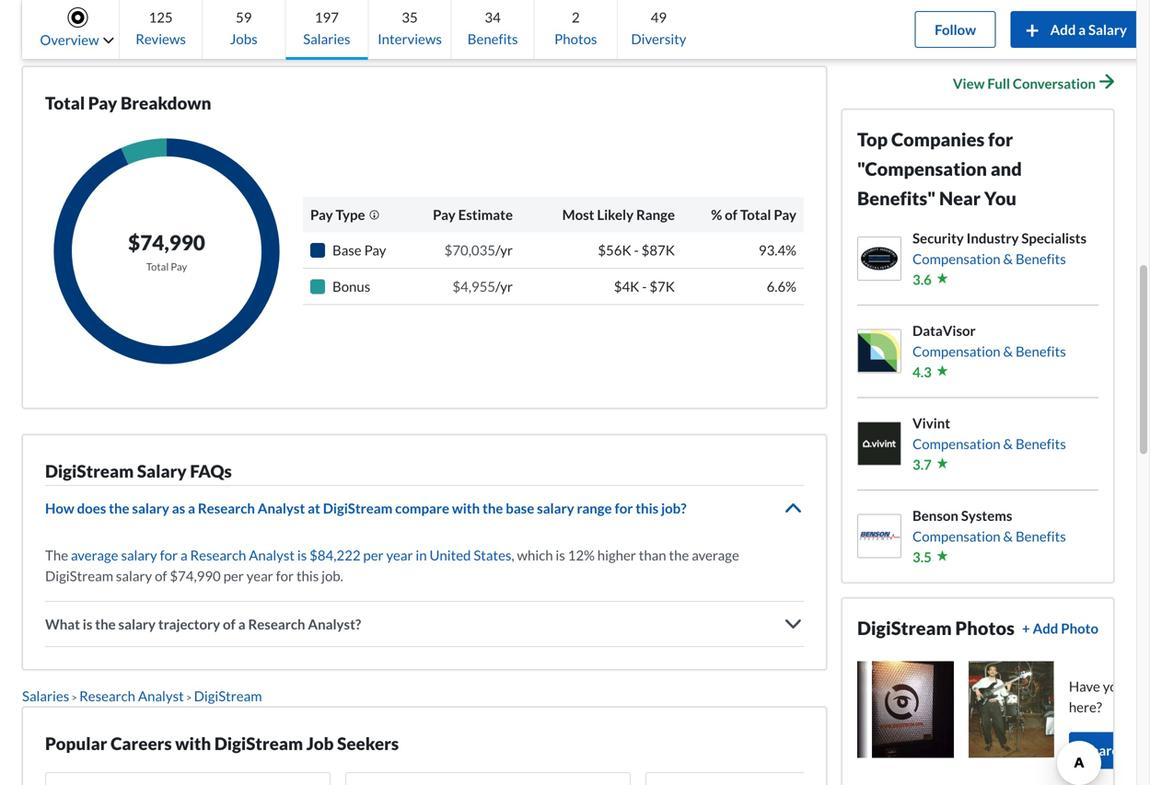 Task type: vqa. For each thing, say whether or not it's contained in the screenshot.
leftmost the Interviews
no



Task type: describe. For each thing, give the bounding box(es) containing it.
add a salary
[[1051, 21, 1127, 38]]

follow
[[935, 21, 976, 38]]

35 interviews
[[378, 9, 442, 47]]

1 > from the left
[[71, 691, 77, 704]]

united
[[430, 547, 471, 563]]

+
[[1022, 620, 1030, 637]]

bonus
[[332, 278, 370, 295]]

pay type
[[310, 206, 365, 223]]

analyst?
[[308, 616, 361, 633]]

$74,990 total pay
[[128, 230, 205, 273]]

have you wor
[[1069, 678, 1150, 715]]

digistream salary faqs
[[45, 461, 232, 481]]

what
[[45, 616, 80, 633]]

benson systems compensation & benefits
[[913, 507, 1066, 545]]

in
[[416, 547, 427, 563]]

$56k
[[598, 242, 632, 258]]

view full conversation link
[[842, 72, 1114, 94]]

research up what is the salary trajectory of a research analyst?
[[190, 547, 246, 563]]

job?
[[661, 500, 687, 516]]

a right trajectory
[[238, 616, 246, 633]]

salaries up popular
[[22, 688, 69, 704]]

all research analyst salaries link
[[128, 13, 258, 26]]

2 horizontal spatial total
[[740, 206, 771, 223]]

the right what at left
[[95, 616, 116, 633]]

share a pho
[[1084, 742, 1150, 759]]

estimate
[[458, 206, 513, 223]]

likely
[[597, 206, 634, 223]]

197 salaries
[[303, 9, 350, 47]]

average salary for a research analyst is $84,222 per year in united states link
[[71, 547, 512, 563]]

the left base
[[483, 500, 503, 516]]

top
[[857, 128, 888, 150]]

$74,990 inside , which is 12% higher than the average digistream salary of $74,990 per year for this job.
[[170, 568, 221, 584]]

3.7
[[913, 456, 932, 473]]

analyst left $84,222
[[249, 547, 295, 563]]

searches
[[82, 13, 123, 26]]

view
[[953, 75, 985, 91]]

range
[[636, 206, 675, 223]]

digistream photo of: digistream washington image
[[857, 662, 954, 758]]

this inside , which is 12% higher than the average digistream salary of $74,990 per year for this job.
[[297, 568, 319, 584]]

total pay breakdown
[[45, 92, 211, 113]]

states
[[474, 547, 512, 563]]

industry
[[967, 230, 1019, 246]]

compensation inside datavisor compensation & benefits
[[913, 343, 1001, 360]]

trajectory
[[158, 616, 220, 633]]

photo
[[1061, 620, 1099, 637]]

popular
[[45, 733, 107, 754]]

a inside "link"
[[1079, 21, 1086, 38]]

1 horizontal spatial per
[[363, 547, 384, 563]]

1 86 link from the left
[[842, 0, 1114, 57]]

3.6
[[913, 271, 932, 288]]

datavisor
[[913, 322, 976, 339]]

top companies for "compensation and benefits" near you
[[857, 128, 1022, 209]]

datavisor image
[[858, 330, 901, 372]]

of inside dropdown button
[[223, 616, 236, 633]]

1 vertical spatial salary
[[137, 461, 187, 481]]

compensation & benefits link for vivint
[[913, 434, 1066, 454]]

base
[[506, 500, 534, 516]]

most
[[562, 206, 594, 223]]

digistream up does
[[45, 461, 134, 481]]

higher
[[598, 547, 636, 563]]

type
[[336, 206, 365, 223]]

$7k
[[650, 278, 675, 295]]

$70,035 / yr
[[445, 242, 513, 258]]

how does the salary as a research analyst at digistream compare with the base salary range for this job?
[[45, 500, 687, 516]]

compensation & benefits link for benson
[[913, 526, 1066, 547]]

for inside top companies for "compensation and benefits" near you
[[988, 128, 1013, 150]]

for inside dropdown button
[[615, 500, 633, 516]]

per inside , which is 12% higher than the average digistream salary of $74,990 per year for this job.
[[223, 568, 244, 584]]

the
[[45, 547, 68, 563]]

analyst inside dropdown button
[[258, 500, 305, 516]]

/ for $70,035
[[496, 242, 500, 258]]

have
[[1069, 678, 1101, 695]]

59 jobs
[[230, 9, 258, 47]]

2 > from the left
[[186, 691, 192, 704]]

benefits inside the benson systems compensation & benefits
[[1016, 528, 1066, 545]]

125 reviews
[[136, 9, 186, 47]]

pay estimate
[[433, 206, 513, 223]]

which
[[517, 547, 553, 563]]

$70,035
[[445, 242, 496, 258]]

add inside the 'digistream photos + add photo'
[[1033, 620, 1059, 637]]

conversation
[[1013, 75, 1096, 91]]

digistream down digistream link
[[214, 733, 303, 754]]

and
[[991, 158, 1022, 180]]

analyst up careers
[[138, 688, 184, 704]]

- for $56k
[[634, 242, 639, 258]]

breakdown
[[121, 92, 211, 113]]

35
[[402, 9, 418, 25]]

2 86 link from the left
[[843, 0, 1114, 56]]

digistream link
[[194, 688, 262, 704]]

near
[[939, 187, 981, 209]]

salary left as
[[132, 500, 169, 516]]

jobs
[[230, 30, 258, 47]]

research down faqs
[[198, 500, 255, 516]]

what is the salary trajectory of a research analyst?
[[45, 616, 361, 633]]

job
[[306, 733, 334, 754]]

49
[[651, 9, 667, 25]]

interviews
[[378, 30, 442, 47]]

seekers
[[337, 733, 399, 754]]

93.4%
[[759, 242, 797, 258]]

$56k - $87k
[[598, 242, 675, 258]]

with inside dropdown button
[[452, 500, 480, 516]]

benson
[[913, 507, 959, 524]]

digistream inside dropdown button
[[323, 500, 393, 516]]

analyst left 59
[[186, 13, 221, 26]]

3.5
[[913, 549, 932, 565]]

vivint image
[[858, 423, 901, 465]]

reviews
[[136, 30, 186, 47]]

a down as
[[180, 547, 187, 563]]

what is the salary trajectory of a research analyst? button
[[45, 602, 804, 646]]

2
[[572, 9, 580, 25]]

& inside the vivint compensation & benefits
[[1003, 436, 1013, 452]]

digistream up popular careers with digistream job seekers on the bottom of page
[[194, 688, 262, 704]]



Task type: locate. For each thing, give the bounding box(es) containing it.
average right the on the left bottom of the page
[[71, 547, 118, 563]]

of
[[725, 206, 738, 223], [155, 568, 167, 584], [223, 616, 236, 633]]

compensation & benefits link down industry
[[913, 249, 1087, 269]]

all right 59
[[265, 13, 277, 26]]

the right does
[[109, 500, 129, 516]]

0 horizontal spatial photos
[[555, 30, 597, 47]]

digistream down the on the left bottom of the page
[[45, 568, 113, 584]]

research up reviews
[[142, 13, 184, 26]]

compensation & benefits link down "systems"
[[913, 526, 1066, 547]]

1 horizontal spatial total
[[146, 260, 169, 273]]

salary up as
[[137, 461, 187, 481]]

total inside $74,990 total pay
[[146, 260, 169, 273]]

0 vertical spatial yr
[[500, 242, 513, 258]]

4 & from the top
[[1003, 528, 1013, 545]]

research
[[142, 13, 184, 26], [198, 500, 255, 516], [190, 547, 246, 563], [248, 616, 305, 633], [79, 688, 135, 704]]

%
[[711, 206, 722, 223]]

share a pho button
[[1069, 733, 1150, 769]]

benefits"
[[857, 187, 936, 209]]

compensation & benefits link
[[913, 249, 1087, 269], [913, 341, 1066, 362], [913, 434, 1066, 454], [913, 526, 1066, 547]]

1 horizontal spatial with
[[452, 500, 480, 516]]

1 vertical spatial yr
[[500, 278, 513, 295]]

1 horizontal spatial salary
[[1089, 21, 1127, 38]]

analyst
[[186, 13, 221, 26], [258, 500, 305, 516], [249, 547, 295, 563], [138, 688, 184, 704]]

0 vertical spatial with
[[452, 500, 480, 516]]

photos for 2
[[555, 30, 597, 47]]

0 vertical spatial total
[[45, 92, 85, 113]]

pay inside $74,990 total pay
[[171, 260, 187, 273]]

0 horizontal spatial of
[[155, 568, 167, 584]]

a right as
[[188, 500, 195, 516]]

this left job.
[[297, 568, 319, 584]]

4.3
[[913, 364, 932, 380]]

digistream down 3.5
[[857, 617, 952, 640]]

- right $4k
[[642, 278, 647, 295]]

&
[[1003, 250, 1013, 267], [1003, 343, 1013, 360], [1003, 436, 1013, 452], [1003, 528, 1013, 545]]

0 horizontal spatial is
[[83, 616, 92, 633]]

this
[[636, 500, 659, 516], [297, 568, 319, 584]]

add up conversation
[[1051, 21, 1076, 38]]

$84,222
[[310, 547, 361, 563]]

1 compensation & benefits link from the top
[[913, 249, 1087, 269]]

1 horizontal spatial this
[[636, 500, 659, 516]]

diversity
[[631, 30, 687, 47]]

0 vertical spatial /
[[496, 242, 500, 258]]

full
[[988, 75, 1010, 91]]

benefits inside security industry specialists compensation & benefits
[[1016, 250, 1066, 267]]

most likely range
[[562, 206, 675, 223]]

photos down 2
[[555, 30, 597, 47]]

0 vertical spatial this
[[636, 500, 659, 516]]

salary
[[132, 500, 169, 516], [537, 500, 574, 516], [121, 547, 157, 563], [116, 568, 152, 584], [118, 616, 156, 633]]

yr
[[500, 242, 513, 258], [500, 278, 513, 295]]

0 vertical spatial -
[[634, 242, 639, 258]]

2 yr from the top
[[500, 278, 513, 295]]

0 vertical spatial year
[[386, 547, 413, 563]]

4 compensation from the top
[[913, 528, 1001, 545]]

compensation down security
[[913, 250, 1001, 267]]

of up trajectory
[[155, 568, 167, 584]]

does
[[77, 500, 106, 516]]

>
[[71, 691, 77, 704], [186, 691, 192, 704]]

yr for $70,035 / yr
[[500, 242, 513, 258]]

1 horizontal spatial >
[[186, 691, 192, 704]]

compensation & benefits link down datavisor
[[913, 341, 1066, 362]]

1 average from the left
[[71, 547, 118, 563]]

> right salaries link
[[71, 691, 77, 704]]

& inside security industry specialists compensation & benefits
[[1003, 250, 1013, 267]]

pay
[[88, 92, 117, 113], [310, 206, 333, 223], [433, 206, 456, 223], [774, 206, 797, 223], [364, 242, 386, 258], [171, 260, 187, 273]]

analyst left at
[[258, 500, 305, 516]]

digistream photos + add photo
[[857, 617, 1099, 640]]

1 vertical spatial this
[[297, 568, 319, 584]]

2 & from the top
[[1003, 343, 1013, 360]]

0 horizontal spatial per
[[223, 568, 244, 584]]

1 horizontal spatial is
[[297, 547, 307, 563]]

1 vertical spatial with
[[175, 733, 211, 754]]

salary right base
[[537, 500, 574, 516]]

1 yr from the top
[[500, 242, 513, 258]]

% of total pay
[[711, 206, 797, 223]]

0 vertical spatial per
[[363, 547, 384, 563]]

/ down the estimate
[[496, 242, 500, 258]]

faqs
[[190, 461, 232, 481]]

related
[[45, 13, 80, 26]]

yr right $4,955
[[500, 278, 513, 295]]

1 / from the top
[[496, 242, 500, 258]]

& down "systems"
[[1003, 528, 1013, 545]]

a up conversation
[[1079, 21, 1086, 38]]

0 horizontal spatial -
[[634, 242, 639, 258]]

salary up what is the salary trajectory of a research analyst?
[[116, 568, 152, 584]]

compensation & benefits link for datavisor
[[913, 341, 1066, 362]]

base
[[332, 242, 362, 258]]

salaries link
[[22, 688, 69, 704]]

is
[[297, 547, 307, 563], [556, 547, 565, 563], [83, 616, 92, 633]]

benefits inside the vivint compensation & benefits
[[1016, 436, 1066, 452]]

view full conversation
[[953, 75, 1096, 91]]

1 vertical spatial year
[[247, 568, 273, 584]]

4 compensation & benefits link from the top
[[913, 526, 1066, 547]]

$4k
[[614, 278, 640, 295]]

1 horizontal spatial of
[[223, 616, 236, 633]]

1 horizontal spatial -
[[642, 278, 647, 295]]

125
[[149, 9, 173, 25]]

digistream right at
[[323, 500, 393, 516]]

per down the average salary for a research analyst is $84,222 per year in united states
[[223, 568, 244, 584]]

2 all from the left
[[265, 13, 277, 26]]

1 vertical spatial /
[[496, 278, 500, 295]]

compensation down datavisor
[[913, 343, 1001, 360]]

> left digistream link
[[186, 691, 192, 704]]

salaries down 197
[[303, 30, 350, 47]]

compensation down benson in the right bottom of the page
[[913, 528, 1001, 545]]

a inside button
[[1122, 742, 1129, 759]]

- for $4k
[[642, 278, 647, 295]]

0 horizontal spatial this
[[297, 568, 319, 584]]

3 compensation from the top
[[913, 436, 1001, 452]]

of inside , which is 12% higher than the average digistream salary of $74,990 per year for this job.
[[155, 568, 167, 584]]

for down average salary for a research analyst is $84,222 per year in united states link at left
[[276, 568, 294, 584]]

security industry specialists image
[[858, 238, 901, 280]]

& up the vivint compensation & benefits
[[1003, 343, 1013, 360]]

this left job?
[[636, 500, 659, 516]]

2 horizontal spatial of
[[725, 206, 738, 223]]

salary up conversation
[[1089, 21, 1127, 38]]

compensation
[[913, 250, 1001, 267], [913, 343, 1001, 360], [913, 436, 1001, 452], [913, 528, 1001, 545]]

all left 125
[[128, 13, 140, 26]]

compensation inside security industry specialists compensation & benefits
[[913, 250, 1001, 267]]

& down industry
[[1003, 250, 1013, 267]]

the right "than"
[[669, 547, 689, 563]]

follow button
[[915, 11, 996, 48]]

0 horizontal spatial total
[[45, 92, 85, 113]]

& inside datavisor compensation & benefits
[[1003, 343, 1013, 360]]

1 vertical spatial add
[[1033, 620, 1059, 637]]

benson systems image
[[858, 515, 901, 558]]

& inside the benson systems compensation & benefits
[[1003, 528, 1013, 545]]

12%
[[568, 547, 595, 563]]

197
[[315, 9, 339, 25]]

86
[[953, 28, 967, 41]]

0 horizontal spatial year
[[247, 568, 273, 584]]

- left $87k
[[634, 242, 639, 258]]

1 vertical spatial per
[[223, 568, 244, 584]]

you
[[1103, 678, 1125, 695]]

salaries left 35
[[332, 13, 368, 26]]

with right compare
[[452, 500, 480, 516]]

salaries up jobs
[[223, 13, 258, 26]]

is right what at left
[[83, 616, 92, 633]]

34
[[485, 9, 501, 25]]

1 vertical spatial $74,990
[[170, 568, 221, 584]]

2 average from the left
[[692, 547, 739, 563]]

1 vertical spatial photos
[[956, 617, 1015, 640]]

2 vertical spatial total
[[146, 260, 169, 273]]

1 all from the left
[[128, 13, 140, 26]]

compensation & benefits link for security
[[913, 249, 1087, 269]]

salary right the on the left bottom of the page
[[121, 547, 157, 563]]

of right trajectory
[[223, 616, 236, 633]]

add
[[1051, 21, 1076, 38], [1033, 620, 1059, 637]]

0 horizontal spatial salary
[[137, 461, 187, 481]]

for down as
[[160, 547, 178, 563]]

average right "than"
[[692, 547, 739, 563]]

1 horizontal spatial year
[[386, 547, 413, 563]]

0 vertical spatial $74,990
[[128, 230, 205, 255]]

security industry specialists compensation & benefits
[[913, 230, 1087, 267]]

a left 'pho'
[[1122, 742, 1129, 759]]

salary left trajectory
[[118, 616, 156, 633]]

0 horizontal spatial >
[[71, 691, 77, 704]]

0 horizontal spatial average
[[71, 547, 118, 563]]

compensation inside the benson systems compensation & benefits
[[913, 528, 1001, 545]]

$4,955 / yr
[[453, 278, 513, 295]]

$4,955
[[453, 278, 496, 295]]

specialists
[[1022, 230, 1087, 246]]

add a salary link
[[1011, 11, 1142, 48]]

is left $84,222
[[297, 547, 307, 563]]

59
[[236, 9, 252, 25]]

2 compensation from the top
[[913, 343, 1001, 360]]

$87k
[[642, 242, 675, 258]]

digistream right 59
[[279, 13, 330, 26]]

1 horizontal spatial all
[[265, 13, 277, 26]]

& up "systems"
[[1003, 436, 1013, 452]]

salaries > research analyst > digistream
[[22, 688, 262, 704]]

1 & from the top
[[1003, 250, 1013, 267]]

compensation & benefits link down vivint
[[913, 434, 1066, 454]]

is inside dropdown button
[[83, 616, 92, 633]]

0 vertical spatial of
[[725, 206, 738, 223]]

$4k - $7k
[[614, 278, 675, 295]]

companies
[[892, 128, 985, 150]]

of right %
[[725, 206, 738, 223]]

1 vertical spatial -
[[642, 278, 647, 295]]

as
[[172, 500, 185, 516]]

with right careers
[[175, 733, 211, 754]]

34 benefits
[[468, 9, 518, 47]]

benefits inside datavisor compensation & benefits
[[1016, 343, 1066, 360]]

digistream inside , which is 12% higher than the average digistream salary of $74,990 per year for this job.
[[45, 568, 113, 584]]

/ down $70,035 / yr
[[496, 278, 500, 295]]

0 vertical spatial photos
[[555, 30, 597, 47]]

for inside , which is 12% higher than the average digistream salary of $74,990 per year for this job.
[[276, 568, 294, 584]]

datavisor compensation & benefits
[[913, 322, 1066, 360]]

year left in
[[386, 547, 413, 563]]

1 compensation from the top
[[913, 250, 1001, 267]]

a
[[1079, 21, 1086, 38], [188, 500, 195, 516], [180, 547, 187, 563], [238, 616, 246, 633], [1122, 742, 1129, 759]]

research analyst link
[[79, 688, 184, 704]]

base pay
[[332, 242, 386, 258]]

compensation inside the vivint compensation & benefits
[[913, 436, 1001, 452]]

salary inside , which is 12% higher than the average digistream salary of $74,990 per year for this job.
[[116, 568, 152, 584]]

86 link
[[842, 0, 1114, 57], [843, 0, 1114, 56]]

add inside add a salary "link"
[[1051, 21, 1076, 38]]

1 horizontal spatial photos
[[956, 617, 1015, 640]]

overview
[[40, 31, 99, 48]]

research left the analyst? in the bottom left of the page
[[248, 616, 305, 633]]

photos for digistream photos
[[956, 617, 1015, 640]]

2 photos
[[555, 9, 597, 47]]

0 vertical spatial add
[[1051, 21, 1076, 38]]

with
[[452, 500, 480, 516], [175, 733, 211, 754]]

49 diversity
[[631, 9, 687, 47]]

6.6%
[[767, 278, 797, 295]]

salary
[[1089, 21, 1127, 38], [137, 461, 187, 481]]

pho
[[1132, 742, 1150, 759]]

/ for $4,955
[[496, 278, 500, 295]]

3 & from the top
[[1003, 436, 1013, 452]]

0 horizontal spatial all
[[128, 13, 140, 26]]

compensation down vivint
[[913, 436, 1001, 452]]

is inside , which is 12% higher than the average digistream salary of $74,990 per year for this job.
[[556, 547, 565, 563]]

0 vertical spatial salary
[[1089, 21, 1127, 38]]

compare
[[395, 500, 449, 516]]

2 / from the top
[[496, 278, 500, 295]]

research up popular
[[79, 688, 135, 704]]

careers
[[111, 733, 172, 754]]

2 compensation & benefits link from the top
[[913, 341, 1066, 362]]

total
[[45, 92, 85, 113], [740, 206, 771, 223], [146, 260, 169, 273]]

year inside , which is 12% higher than the average digistream salary of $74,990 per year for this job.
[[247, 568, 273, 584]]

3 compensation & benefits link from the top
[[913, 434, 1066, 454]]

2 horizontal spatial is
[[556, 547, 565, 563]]

at
[[308, 500, 320, 516]]

1 horizontal spatial average
[[692, 547, 739, 563]]

per right $84,222
[[363, 547, 384, 563]]

1 vertical spatial of
[[155, 568, 167, 584]]

0 horizontal spatial with
[[175, 733, 211, 754]]

yr right $70,035 on the top left of the page
[[500, 242, 513, 258]]

is left 12%
[[556, 547, 565, 563]]

for right range
[[615, 500, 633, 516]]

this inside dropdown button
[[636, 500, 659, 516]]

wor
[[1128, 678, 1150, 695]]

1 vertical spatial total
[[740, 206, 771, 223]]

+ add photo link
[[1022, 614, 1099, 643]]

add right +
[[1033, 620, 1059, 637]]

salary inside add a salary "link"
[[1089, 21, 1127, 38]]

2 vertical spatial of
[[223, 616, 236, 633]]

popular careers with digistream job seekers
[[45, 733, 399, 754]]

related searches all research analyst salaries all digistream salaries
[[45, 13, 368, 26]]

average inside , which is 12% higher than the average digistream salary of $74,990 per year for this job.
[[692, 547, 739, 563]]

photos left +
[[956, 617, 1015, 640]]

for up and
[[988, 128, 1013, 150]]

the inside , which is 12% higher than the average digistream salary of $74,990 per year for this job.
[[669, 547, 689, 563]]

yr for $4,955 / yr
[[500, 278, 513, 295]]

year down the average salary for a research analyst is $84,222 per year in united states
[[247, 568, 273, 584]]

digistream photo of: samir  mohamed image
[[969, 662, 1054, 758]]

benefits
[[468, 30, 518, 47], [1016, 250, 1066, 267], [1016, 343, 1066, 360], [1016, 436, 1066, 452], [1016, 528, 1066, 545]]



